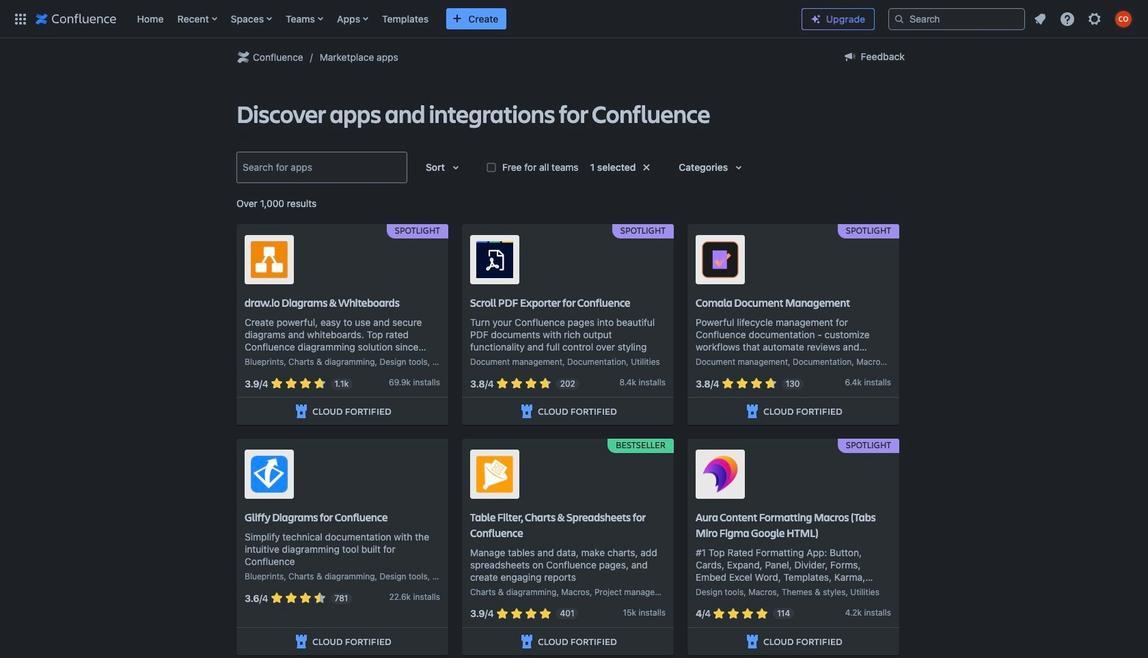 Task type: vqa. For each thing, say whether or not it's contained in the screenshot.
Table Filter, Charts & Spreadsheets for Confluence "image" Cloud Fortified app badge image
yes



Task type: describe. For each thing, give the bounding box(es) containing it.
cloud fortified app badge image for table filter, charts & spreadsheets for confluence image
[[519, 634, 535, 650]]

settings icon image
[[1087, 11, 1103, 27]]

Search field
[[889, 8, 1025, 30]]

list for appswitcher icon
[[130, 0, 791, 38]]

table filter, charts & spreadsheets for confluence image
[[476, 456, 513, 493]]

cloud fortified app badge image for aura content formatting macros (tabs miro figma google html) image
[[744, 634, 761, 650]]

notification icon image
[[1032, 11, 1048, 27]]

aura content formatting macros (tabs miro figma google html) image
[[702, 456, 739, 493]]

search image
[[894, 13, 905, 24]]

cloud fortified app badge image for draw.io diagrams & whiteboards image
[[293, 403, 310, 420]]

appswitcher icon image
[[12, 11, 29, 27]]

Search for apps field
[[239, 155, 405, 180]]



Task type: locate. For each thing, give the bounding box(es) containing it.
cloud fortified app badge image
[[293, 403, 310, 420], [744, 403, 761, 420], [293, 634, 310, 650], [519, 634, 535, 650]]

premium image
[[811, 14, 822, 25]]

help icon image
[[1059, 11, 1076, 27]]

cloud fortified app badge image for comala document management image
[[744, 403, 761, 420]]

1 horizontal spatial list
[[1028, 6, 1140, 31]]

draw.io diagrams & whiteboards image
[[251, 242, 288, 278]]

cloud fortified app badge image
[[519, 403, 535, 420], [744, 634, 761, 650]]

0 horizontal spatial cloud fortified app badge image
[[519, 403, 535, 420]]

0 horizontal spatial list
[[130, 0, 791, 38]]

0 vertical spatial cloud fortified app badge image
[[519, 403, 535, 420]]

cloud fortified app badge image for scroll pdf exporter for confluence image
[[519, 403, 535, 420]]

context icon image
[[235, 49, 252, 66], [235, 49, 252, 66]]

1 vertical spatial cloud fortified app badge image
[[744, 634, 761, 650]]

confluence image
[[36, 11, 117, 27], [36, 11, 117, 27]]

list
[[130, 0, 791, 38], [1028, 6, 1140, 31]]

remove selected image
[[639, 159, 655, 176]]

comala document management image
[[702, 242, 739, 278]]

scroll pdf exporter for confluence image
[[476, 242, 513, 278]]

banner
[[0, 0, 1148, 41]]

global element
[[8, 0, 791, 38]]

gliffy diagrams for confluence image
[[251, 456, 288, 493]]

1 horizontal spatial cloud fortified app badge image
[[744, 634, 761, 650]]

None search field
[[889, 8, 1025, 30]]

list for the premium "image"
[[1028, 6, 1140, 31]]



